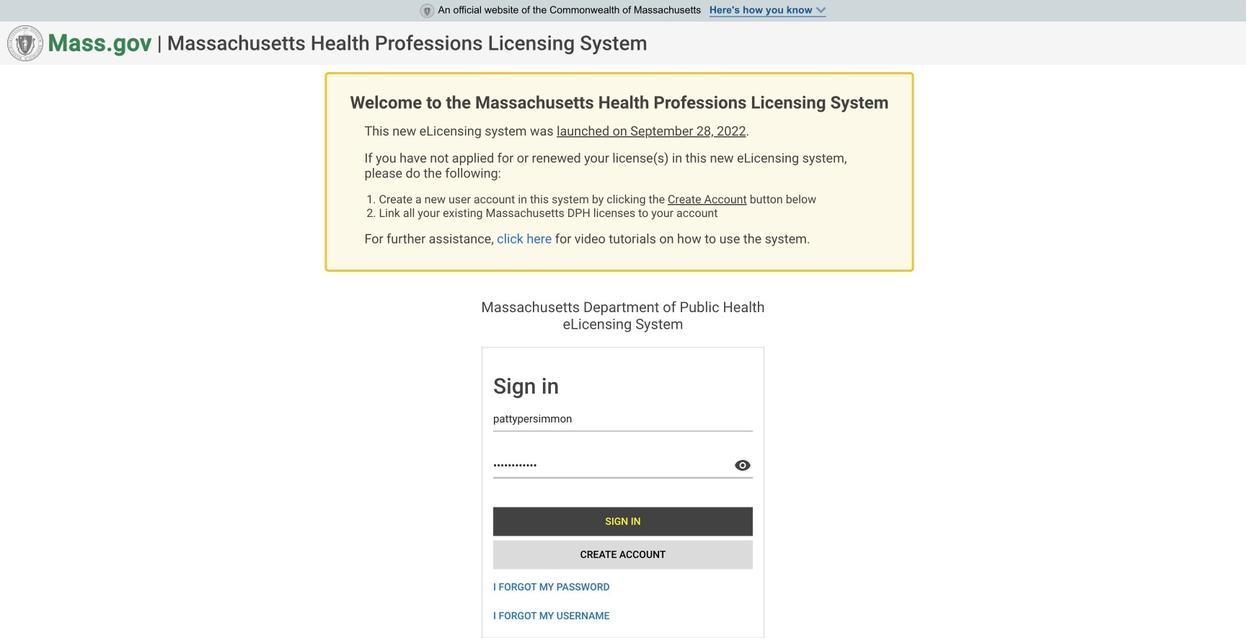 Task type: locate. For each thing, give the bounding box(es) containing it.
footer
[[14, 65, 1232, 299]]

Password * password field
[[493, 453, 734, 478]]

heading
[[167, 31, 648, 55]]

no color image
[[734, 457, 753, 474]]



Task type: describe. For each thing, give the bounding box(es) containing it.
massachusetts state seal image
[[420, 4, 435, 18]]

Username * text field
[[493, 406, 753, 432]]

massachusetts state seal image
[[7, 25, 43, 61]]



Task type: vqa. For each thing, say whether or not it's contained in the screenshot.
text box
no



